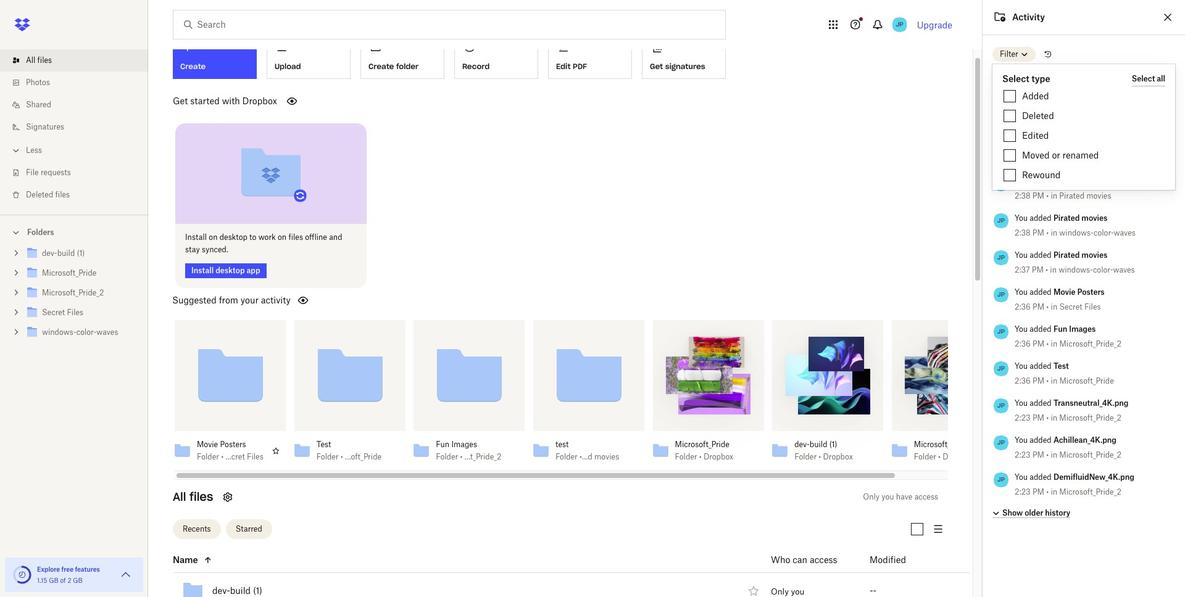 Task type: vqa. For each thing, say whether or not it's contained in the screenshot.


Task type: describe. For each thing, give the bounding box(es) containing it.
1 gb from the left
[[49, 577, 58, 585]]

dec
[[992, 117, 1007, 127]]

deleted files
[[26, 190, 70, 199]]

started
[[190, 96, 220, 106]]

get signatures
[[650, 62, 705, 71]]

• inside dev-build (1) folder • dropbox
[[819, 452, 821, 461]]

color- for you added pirated movies 2:37 pm • in windows-color-waves
[[1093, 265, 1113, 275]]

in inside you added pirated movies 2:37 pm • in windows-color-waves
[[1050, 265, 1057, 275]]

in inside you added demifluidnew_4k.png 2:23 pm • in microsoft_pride_2
[[1051, 488, 1057, 497]]

fun inside you added fun images 2:36 pm • in microsoft_pride_2
[[1054, 325, 1067, 334]]

build inside table
[[230, 586, 251, 596]]

deleted for deleted files
[[26, 190, 53, 199]]

pirated inside you added 2:38 pm • in pirated movies
[[1059, 154, 1084, 164]]

desktop
[[220, 232, 247, 242]]

waves inside group
[[96, 328, 118, 337]]

pm inside you added fun images 2:36 pm • in microsoft_pride_2
[[1033, 339, 1044, 349]]

all files inside list item
[[26, 56, 52, 65]]

folder • …oft_pride button
[[316, 452, 383, 462]]

added for you added pirated movies 2:37 pm • in windows-color-waves
[[1030, 251, 1052, 260]]

edit
[[556, 62, 571, 71]]

• inside you added pirated movies 2:37 pm • in windows-color-waves
[[1046, 265, 1048, 275]]

name button
[[173, 553, 741, 568]]

signatures
[[26, 122, 64, 131]]

add to starred image
[[746, 584, 761, 597]]

• inside you added fun images 2:36 pm • in microsoft_pride_2
[[1046, 339, 1049, 349]]

edit pdf
[[556, 62, 587, 71]]

have
[[896, 492, 912, 502]]

you for you added pirated movies 2:37 pm • in windows-color-waves
[[1015, 251, 1028, 260]]

in inside you added achillean_4k.png 2:23 pm • in microsoft_pride_2
[[1051, 451, 1057, 460]]

moved or renamed checkbox item
[[992, 146, 1175, 165]]

secret inside you added movie posters 2:36 pm • in secret files
[[1059, 302, 1082, 312]]

modified button
[[870, 553, 938, 568]]

1 horizontal spatial on
[[278, 232, 286, 242]]

folders
[[27, 228, 54, 237]]

microsoft_pride_2 inside you added achillean_4k.png 2:23 pm • in microsoft_pride_2
[[1059, 451, 1121, 460]]

day
[[1085, 95, 1098, 104]]

microsoft_pride_2 inside microsoft_pride_2 link
[[42, 288, 104, 297]]

folder • dropbox button for dev-build (1)
[[794, 452, 861, 462]]

or
[[1052, 150, 1060, 160]]

nothing
[[992, 95, 1021, 104]]

• inside you added transneutral_4k.png 2:23 pm • in microsoft_pride_2
[[1046, 414, 1049, 423]]

2023
[[1017, 117, 1036, 127]]

you for you added fun images 2:36 pm • in microsoft_pride_2
[[1015, 325, 1028, 334]]

you added movie posters 2:36 pm • in secret files
[[1015, 288, 1105, 312]]

signatures
[[665, 62, 705, 71]]

1 horizontal spatial access
[[914, 492, 938, 502]]

you added demifluidnew_4k.png 2:23 pm • in microsoft_pride_2
[[1015, 473, 1134, 497]]

jp button
[[890, 15, 910, 35]]

2 gb from the left
[[73, 577, 83, 585]]

you added pirated movies 2:37 pm • in windows-color-waves
[[1015, 251, 1135, 275]]

you added pirated movies 2:38 pm • in windows-color-waves
[[1015, 214, 1136, 238]]

only you
[[771, 587, 804, 597]]

get started with dropbox
[[173, 96, 277, 106]]

dropbox for get started with dropbox
[[242, 96, 277, 106]]

free
[[61, 566, 73, 573]]

…cret
[[225, 452, 245, 461]]

less
[[26, 146, 42, 155]]

only you button
[[771, 587, 804, 597]]

modified
[[870, 555, 906, 565]]

2:38 inside "you added pirated movies 2:38 pm • in windows-color-waves"
[[1015, 228, 1031, 238]]

microsoft_pride_2 inside you added demifluidnew_4k.png 2:23 pm • in microsoft_pride_2
[[1059, 488, 1121, 497]]

build inside group
[[57, 249, 75, 258]]

select all
[[1132, 74, 1165, 83]]

file requests link
[[10, 162, 148, 184]]

microsoft_pride_2 folder • dropbox
[[914, 440, 976, 461]]

movie inside movie posters folder • …cret files
[[197, 440, 218, 449]]

only for only you
[[771, 587, 789, 597]]

test inside the test folder • …oft_pride
[[316, 440, 331, 449]]

recents button
[[173, 520, 221, 539]]

dropbox for microsoft_pride folder • dropbox
[[704, 452, 733, 461]]

Search in folder "Dropbox" text field
[[197, 18, 700, 31]]

fun inside the fun images folder • …t_pride_2
[[436, 440, 449, 449]]

2 vertical spatial windows-
[[42, 328, 76, 337]]

in inside you added fun images 2:36 pm • in microsoft_pride_2
[[1051, 339, 1057, 349]]

microsoft_pride_2 button
[[914, 440, 981, 450]]

starred button
[[226, 520, 272, 539]]

fun images folder • …t_pride_2
[[436, 440, 501, 461]]

you for only you have access
[[882, 492, 894, 502]]

2:38 inside you added test 2:38 pm • in pirated movies
[[1015, 191, 1031, 201]]

microsoft_pride link
[[25, 265, 138, 282]]

movie posters button
[[197, 440, 264, 450]]

rewound
[[1022, 170, 1061, 180]]

shared link
[[10, 94, 148, 116]]

recents
[[183, 525, 211, 534]]

pm inside you added demifluidnew_4k.png 2:23 pm • in microsoft_pride_2
[[1033, 488, 1044, 497]]

added for you added test 2:38 pm • in pirated movies
[[1030, 177, 1052, 186]]

you for you added movie posters 2:36 pm • in secret files
[[1015, 288, 1028, 297]]

who
[[771, 555, 790, 565]]

you for you added transneutral_4k.png 2:23 pm • in microsoft_pride_2
[[1015, 399, 1028, 408]]

select for select all
[[1132, 74, 1155, 83]]

edit pdf button
[[548, 32, 632, 79]]

with
[[222, 96, 240, 106]]

explore
[[37, 566, 60, 573]]

select for select type
[[1002, 73, 1029, 84]]

happened
[[1023, 95, 1058, 104]]

pm inside you added 2:38 pm • in pirated movies
[[1033, 154, 1044, 164]]

--
[[870, 586, 877, 596]]

pm inside "you added pirated movies 2:38 pm • in windows-color-waves"
[[1033, 228, 1044, 238]]

• inside you added movie posters 2:36 pm • in secret files
[[1046, 302, 1049, 312]]

all files link
[[10, 49, 148, 72]]

folder inside dev-build (1) folder • dropbox
[[794, 452, 817, 461]]

images inside the fun images folder • …t_pride_2
[[451, 440, 477, 449]]

get for get started with dropbox
[[173, 96, 188, 106]]

(1) inside dev-build (1) folder • dropbox
[[829, 440, 837, 449]]

offline
[[305, 232, 327, 242]]

2:38 inside you added 2:38 pm • in pirated movies
[[1015, 154, 1031, 164]]

dev- inside dev-build (1) folder • dropbox
[[794, 440, 810, 449]]

dropbox for microsoft_pride_2 folder • dropbox
[[943, 452, 972, 461]]

movies inside you added 2:38 pm • in pirated movies
[[1086, 154, 1111, 164]]

you added achillean_4k.png 2:23 pm • in microsoft_pride_2
[[1015, 436, 1121, 460]]

get for get signatures
[[650, 62, 663, 71]]

jp
[[896, 20, 904, 28]]

features
[[75, 566, 100, 573]]

microsoft_pride inside you added test 2:36 pm • in microsoft_pride
[[1059, 377, 1114, 386]]

folder
[[396, 62, 419, 71]]

added for you added 2:38 pm • in pirated movies
[[1030, 139, 1052, 149]]

you added fun images 2:36 pm • in microsoft_pride_2
[[1015, 325, 1121, 349]]

activity
[[1012, 12, 1045, 22]]

2:36 for you added fun images 2:36 pm • in microsoft_pride_2
[[1015, 339, 1031, 349]]

1 vertical spatial all
[[173, 490, 186, 504]]

posters inside movie posters folder • …cret files
[[220, 440, 246, 449]]

demifluidnew_4k.png
[[1054, 473, 1134, 482]]

added
[[1022, 91, 1049, 101]]

test button
[[555, 440, 622, 450]]

posters inside you added movie posters 2:36 pm • in secret files
[[1077, 288, 1105, 297]]

microsoft_pride_2 inside you added transneutral_4k.png 2:23 pm • in microsoft_pride_2
[[1059, 414, 1121, 423]]

•…d
[[580, 452, 592, 461]]

5,
[[1009, 117, 1015, 127]]

you for you added 2:38 pm • in pirated movies
[[1015, 139, 1028, 149]]

today
[[992, 73, 1014, 82]]

moved or renamed
[[1022, 150, 1099, 160]]

record
[[462, 62, 490, 71]]

secret files
[[42, 308, 83, 317]]

secret inside secret files link
[[42, 308, 65, 317]]

• inside "you added pirated movies 2:38 pm • in windows-color-waves"
[[1046, 228, 1049, 238]]

dec 5, 2023
[[992, 117, 1036, 127]]

files inside movie posters folder • …cret files
[[247, 452, 263, 461]]

images inside you added fun images 2:36 pm • in microsoft_pride_2
[[1069, 325, 1096, 334]]

you for you added achillean_4k.png 2:23 pm • in microsoft_pride_2
[[1015, 436, 1028, 445]]

pm inside you added transneutral_4k.png 2:23 pm • in microsoft_pride_2
[[1033, 414, 1044, 423]]

of
[[60, 577, 66, 585]]

all
[[1157, 74, 1165, 83]]

in inside you added 2:38 pm • in pirated movies
[[1051, 154, 1057, 164]]

select type
[[1002, 73, 1050, 84]]

nothing happened on this day
[[992, 95, 1098, 104]]

pm inside you added pirated movies 2:37 pm • in windows-color-waves
[[1032, 265, 1044, 275]]

suggested
[[172, 295, 217, 305]]

activity
[[261, 295, 291, 305]]

movies for you added pirated movies 2:37 pm • in windows-color-waves
[[1082, 251, 1108, 260]]

in inside you added test 2:36 pm • in microsoft_pride
[[1051, 377, 1057, 386]]

movie inside you added movie posters 2:36 pm • in secret files
[[1054, 288, 1076, 297]]

2:36 inside you added test 2:36 pm • in microsoft_pride
[[1015, 377, 1031, 386]]

microsoft_pride button
[[675, 440, 742, 450]]

added for you added test 2:36 pm • in microsoft_pride
[[1030, 362, 1052, 371]]

folder inside the test folder • …oft_pride
[[316, 452, 339, 461]]

all inside list item
[[26, 56, 35, 65]]

added for you added achillean_4k.png 2:23 pm • in microsoft_pride_2
[[1030, 436, 1052, 445]]

photos link
[[10, 72, 148, 94]]

upgrade
[[917, 19, 952, 30]]

dev-build (1) inside table
[[212, 586, 262, 596]]

file requests
[[26, 168, 71, 177]]

2:23 for you added demifluidnew_4k.png 2:23 pm • in microsoft_pride_2
[[1015, 488, 1031, 497]]

2 horizontal spatial on
[[1060, 95, 1068, 104]]

edited
[[1022, 130, 1049, 141]]

list containing all files
[[0, 42, 148, 215]]

this
[[1070, 95, 1083, 104]]

microsoft_pride for microsoft_pride
[[42, 268, 96, 278]]

transneutral_4k.png
[[1054, 399, 1129, 408]]

you for you added test 2:36 pm • in microsoft_pride
[[1015, 362, 1028, 371]]

microsoft_pride for microsoft_pride folder • dropbox
[[675, 440, 729, 449]]

pdf
[[573, 62, 587, 71]]

folder inside movie posters folder • …cret files
[[197, 452, 219, 461]]

added for you added pirated movies 2:38 pm • in windows-color-waves
[[1030, 214, 1052, 223]]

moved
[[1022, 150, 1050, 160]]

pm inside you added test 2:38 pm • in pirated movies
[[1033, 191, 1044, 201]]

• inside the fun images folder • …t_pride_2
[[460, 452, 463, 461]]

• inside movie posters folder • …cret files
[[221, 452, 223, 461]]

1 - from the left
[[870, 586, 873, 596]]

in inside you added test 2:38 pm • in pirated movies
[[1051, 191, 1057, 201]]

• inside microsoft_pride_2 folder • dropbox
[[938, 452, 941, 461]]

in inside you added transneutral_4k.png 2:23 pm • in microsoft_pride_2
[[1051, 414, 1057, 423]]

folder •…d movies button
[[555, 452, 622, 462]]

folder inside microsoft_pride_2 folder • dropbox
[[914, 452, 936, 461]]



Task type: locate. For each thing, give the bounding box(es) containing it.
dropbox
[[242, 96, 277, 106], [704, 452, 733, 461], [823, 452, 853, 461], [943, 452, 972, 461]]

windows- up you added movie posters 2:36 pm • in secret files
[[1059, 265, 1093, 275]]

less image
[[10, 144, 22, 157]]

pm inside you added achillean_4k.png 2:23 pm • in microsoft_pride_2
[[1033, 451, 1044, 460]]

you down you added transneutral_4k.png 2:23 pm • in microsoft_pride_2
[[1015, 436, 1028, 445]]

2:23 for you added achillean_4k.png 2:23 pm • in microsoft_pride_2
[[1015, 451, 1031, 460]]

on up synced.
[[209, 232, 218, 242]]

waves for you added pirated movies 2:37 pm • in windows-color-waves
[[1113, 265, 1135, 275]]

1 vertical spatial dev-
[[794, 440, 810, 449]]

0 vertical spatial microsoft_pride
[[42, 268, 96, 278]]

0 vertical spatial images
[[1069, 325, 1096, 334]]

0 vertical spatial posters
[[1077, 288, 1105, 297]]

added down you added movie posters 2:36 pm • in secret files
[[1030, 325, 1052, 334]]

1 horizontal spatial microsoft_pride
[[675, 440, 729, 449]]

you added test 2:38 pm • in pirated movies
[[1015, 177, 1111, 201]]

movie up folder • …cret files "button"
[[197, 440, 218, 449]]

0 horizontal spatial dev-build (1) link
[[25, 246, 138, 262]]

microsoft_pride_2
[[42, 288, 104, 297], [1059, 339, 1121, 349], [1059, 414, 1121, 423], [914, 440, 976, 449], [1059, 451, 1121, 460], [1059, 488, 1121, 497]]

10 you from the top
[[1015, 473, 1028, 482]]

folder down fun images button
[[436, 452, 458, 461]]

dropbox down the microsoft_pride button
[[704, 452, 733, 461]]

1 vertical spatial fun
[[436, 440, 449, 449]]

fun up folder • …t_pride_2 button
[[436, 440, 449, 449]]

folder • dropbox button down the microsoft_pride button
[[675, 452, 742, 462]]

windows- inside "you added pirated movies 2:38 pm • in windows-color-waves"
[[1059, 228, 1094, 238]]

test
[[1054, 177, 1067, 186], [555, 440, 569, 449]]

0 vertical spatial get
[[650, 62, 663, 71]]

you down you added achillean_4k.png 2:23 pm • in microsoft_pride_2
[[1015, 473, 1028, 482]]

1 horizontal spatial dev-build (1) link
[[212, 584, 262, 597]]

1 horizontal spatial posters
[[1077, 288, 1105, 297]]

deleted files link
[[10, 184, 148, 206]]

3 folder • dropbox button from the left
[[914, 452, 981, 462]]

all files
[[26, 56, 52, 65], [173, 490, 213, 504]]

1 vertical spatial images
[[451, 440, 477, 449]]

build inside dev-build (1) folder • dropbox
[[810, 440, 827, 449]]

table containing name
[[156, 548, 970, 597]]

you inside you added test 2:36 pm • in microsoft_pride
[[1015, 362, 1028, 371]]

images down you added movie posters 2:36 pm • in secret files
[[1069, 325, 1096, 334]]

install on desktop to work on files offline and stay synced.
[[185, 232, 342, 254]]

added down "moved"
[[1030, 177, 1052, 186]]

2 vertical spatial dev-
[[212, 586, 230, 596]]

files inside you added movie posters 2:36 pm • in secret files
[[1084, 302, 1101, 312]]

•
[[1046, 154, 1049, 164], [1046, 191, 1049, 201], [1046, 228, 1049, 238], [1046, 265, 1048, 275], [1046, 302, 1049, 312], [1046, 339, 1049, 349], [1046, 377, 1049, 386], [1046, 414, 1049, 423], [1046, 451, 1049, 460], [221, 452, 223, 461], [341, 452, 343, 461], [460, 452, 463, 461], [699, 452, 702, 461], [819, 452, 821, 461], [938, 452, 941, 461], [1046, 488, 1049, 497]]

1 horizontal spatial test
[[1054, 177, 1067, 186]]

table
[[156, 548, 970, 597]]

folder • dropbox button
[[675, 452, 742, 462], [794, 452, 861, 462], [914, 452, 981, 462]]

added inside you added pirated movies 2:37 pm • in windows-color-waves
[[1030, 251, 1052, 260]]

windows- down secret files
[[42, 328, 76, 337]]

1 vertical spatial you
[[791, 587, 804, 597]]

0 horizontal spatial (1)
[[77, 249, 85, 258]]

0 vertical spatial dev-
[[42, 249, 57, 258]]

1 vertical spatial posters
[[220, 440, 246, 449]]

color- for you added pirated movies 2:38 pm • in windows-color-waves
[[1094, 228, 1114, 238]]

color- down "you added pirated movies 2:38 pm • in windows-color-waves"
[[1093, 265, 1113, 275]]

• inside you added test 2:38 pm • in pirated movies
[[1046, 191, 1049, 201]]

to
[[249, 232, 256, 242]]

1 horizontal spatial dev-
[[212, 586, 230, 596]]

folder down test button
[[316, 452, 339, 461]]

movies for test folder •…d movies
[[594, 452, 619, 461]]

select all button
[[1132, 72, 1165, 86]]

1 folder • dropbox button from the left
[[675, 452, 742, 462]]

dropbox inside microsoft_pride folder • dropbox
[[704, 452, 733, 461]]

folder • dropbox button down microsoft_pride_2 button
[[914, 452, 981, 462]]

added inside you added test 2:38 pm • in pirated movies
[[1030, 177, 1052, 186]]

1 vertical spatial deleted
[[26, 190, 53, 199]]

0 horizontal spatial folder • dropbox button
[[675, 452, 742, 462]]

waves inside "you added pirated movies 2:38 pm • in windows-color-waves"
[[1114, 228, 1136, 238]]

added for you added movie posters 2:36 pm • in secret files
[[1030, 288, 1052, 297]]

get left signatures
[[650, 62, 663, 71]]

pirated inside you added pirated movies 2:37 pm • in windows-color-waves
[[1054, 251, 1080, 260]]

1 2:38 from the top
[[1015, 154, 1031, 164]]

file
[[26, 168, 39, 177]]

folder • dropbox button for microsoft_pride
[[675, 452, 742, 462]]

deleted for deleted
[[1022, 110, 1054, 121]]

• left the or
[[1046, 154, 1049, 164]]

2 vertical spatial waves
[[96, 328, 118, 337]]

added for you added fun images 2:36 pm • in microsoft_pride_2
[[1030, 325, 1052, 334]]

build
[[57, 249, 75, 258], [810, 440, 827, 449], [230, 586, 251, 596]]

rewind this folder image
[[1043, 49, 1053, 59]]

posters down you added pirated movies 2:37 pm • in windows-color-waves
[[1077, 288, 1105, 297]]

from
[[219, 295, 238, 305]]

4 added from the top
[[1030, 251, 1052, 260]]

(1) inside group
[[77, 249, 85, 258]]

7 added from the top
[[1030, 362, 1052, 371]]

1 horizontal spatial (1)
[[253, 586, 262, 596]]

3 folder from the left
[[436, 452, 458, 461]]

added down you added transneutral_4k.png 2:23 pm • in microsoft_pride_2
[[1030, 436, 1052, 445]]

only for only you have access
[[863, 492, 880, 502]]

1 vertical spatial build
[[810, 440, 827, 449]]

stay
[[185, 245, 200, 254]]

deleted inside checkbox item
[[1022, 110, 1054, 121]]

0 horizontal spatial gb
[[49, 577, 58, 585]]

1 horizontal spatial all files
[[173, 490, 213, 504]]

files down microsoft_pride_2 link
[[67, 308, 83, 317]]

select up nothing
[[1002, 73, 1029, 84]]

0 vertical spatial (1)
[[77, 249, 85, 258]]

in down achillean_4k.png
[[1051, 451, 1057, 460]]

gb
[[49, 577, 58, 585], [73, 577, 83, 585]]

filter
[[1000, 49, 1018, 59]]

upgrade link
[[917, 19, 952, 30]]

(1) inside table
[[253, 586, 262, 596]]

you inside you added fun images 2:36 pm • in microsoft_pride_2
[[1015, 325, 1028, 334]]

test inside test folder •…d movies
[[555, 440, 569, 449]]

5 added from the top
[[1030, 288, 1052, 297]]

folder • …cret files button
[[197, 452, 264, 462]]

1 2:36 from the top
[[1015, 302, 1031, 312]]

name dev-build (1), modified 12/5/2023 2:18 pm, element
[[173, 573, 970, 597]]

0 vertical spatial all files
[[26, 56, 52, 65]]

in up you added transneutral_4k.png 2:23 pm • in microsoft_pride_2
[[1051, 377, 1057, 386]]

movies inside test folder •…d movies
[[594, 452, 619, 461]]

0 horizontal spatial dev-build (1)
[[42, 249, 85, 258]]

deleted down file
[[26, 190, 53, 199]]

signatures link
[[10, 116, 148, 138]]

windows-color-waves
[[42, 328, 118, 337]]

pirated inside "you added pirated movies 2:38 pm • in windows-color-waves"
[[1054, 214, 1080, 223]]

2 horizontal spatial folder • dropbox button
[[914, 452, 981, 462]]

dropbox down dev-build (1) button
[[823, 452, 853, 461]]

movie
[[1054, 288, 1076, 297], [197, 440, 218, 449]]

0 horizontal spatial access
[[810, 555, 837, 565]]

color-
[[1094, 228, 1114, 238], [1093, 265, 1113, 275], [76, 328, 96, 337]]

can
[[793, 555, 807, 565]]

2 you from the top
[[1015, 177, 1028, 186]]

test down you added fun images 2:36 pm • in microsoft_pride_2
[[1054, 362, 1069, 371]]

1 horizontal spatial you
[[882, 492, 894, 502]]

pm up you added demifluidnew_4k.png 2:23 pm • in microsoft_pride_2
[[1033, 451, 1044, 460]]

folder inside the fun images folder • …t_pride_2
[[436, 452, 458, 461]]

fun down you added movie posters 2:36 pm • in secret files
[[1054, 325, 1067, 334]]

test folder •…d movies
[[555, 440, 619, 461]]

who can access
[[771, 555, 837, 565]]

test inside you added test 2:36 pm • in microsoft_pride
[[1054, 362, 1069, 371]]

• down rewound
[[1046, 191, 1049, 201]]

you added test 2:36 pm • in microsoft_pride
[[1015, 362, 1114, 386]]

0 vertical spatial test
[[1054, 177, 1067, 186]]

1 horizontal spatial deleted
[[1022, 110, 1054, 121]]

files right …cret
[[247, 452, 263, 461]]

added down you added achillean_4k.png 2:23 pm • in microsoft_pride_2
[[1030, 473, 1052, 482]]

only inside name dev-build (1), modified 12/5/2023 2:18 pm, element
[[771, 587, 789, 597]]

suggested from your activity
[[172, 295, 291, 305]]

1 vertical spatial 2:23
[[1015, 451, 1031, 460]]

in inside "you added pirated movies 2:38 pm • in windows-color-waves"
[[1051, 228, 1057, 238]]

2:23 for you added transneutral_4k.png 2:23 pm • in microsoft_pride_2
[[1015, 414, 1031, 423]]

test inside you added test 2:38 pm • in pirated movies
[[1054, 177, 1067, 186]]

waves
[[1114, 228, 1136, 238], [1113, 265, 1135, 275], [96, 328, 118, 337]]

folder inside microsoft_pride folder • dropbox
[[675, 452, 697, 461]]

only right the add to starred image
[[771, 587, 789, 597]]

1 horizontal spatial select
[[1132, 74, 1155, 83]]

0 horizontal spatial build
[[57, 249, 75, 258]]

0 horizontal spatial select
[[1002, 73, 1029, 84]]

deleted
[[1022, 110, 1054, 121], [26, 190, 53, 199]]

you down 2:37 on the top of page
[[1015, 288, 1028, 297]]

windows- for 2:37 pm
[[1059, 265, 1093, 275]]

pm inside you added test 2:36 pm • in microsoft_pride
[[1033, 377, 1044, 386]]

movies inside you added test 2:38 pm • in pirated movies
[[1086, 191, 1111, 201]]

files inside install on desktop to work on files offline and stay synced.
[[288, 232, 303, 242]]

pm up you added transneutral_4k.png 2:23 pm • in microsoft_pride_2
[[1033, 377, 1044, 386]]

• inside you added achillean_4k.png 2:23 pm • in microsoft_pride_2
[[1046, 451, 1049, 460]]

1 horizontal spatial folder • dropbox button
[[794, 452, 861, 462]]

in up you added pirated movies 2:37 pm • in windows-color-waves
[[1051, 228, 1057, 238]]

5 folder from the left
[[675, 452, 697, 461]]

pm up rewound
[[1033, 154, 1044, 164]]

folders button
[[0, 223, 148, 241]]

3 you from the top
[[1015, 214, 1028, 223]]

you inside name dev-build (1), modified 12/5/2023 2:18 pm, element
[[791, 587, 804, 597]]

images up folder • …t_pride_2 button
[[451, 440, 477, 449]]

movies right •…d
[[594, 452, 619, 461]]

1 vertical spatial test
[[316, 440, 331, 449]]

2 select from the left
[[1132, 74, 1155, 83]]

0 horizontal spatial on
[[209, 232, 218, 242]]

only left have
[[863, 492, 880, 502]]

work
[[258, 232, 276, 242]]

access right can
[[810, 555, 837, 565]]

dev-build (1) link
[[25, 246, 138, 262], [212, 584, 262, 597]]

gb left of
[[49, 577, 58, 585]]

folder inside test folder •…d movies
[[555, 452, 578, 461]]

movies for you added pirated movies 2:38 pm • in windows-color-waves
[[1082, 214, 1108, 223]]

movies down you added test 2:38 pm • in pirated movies
[[1082, 214, 1108, 223]]

dropbox image
[[10, 12, 35, 37]]

folder left •…d
[[555, 452, 578, 461]]

select
[[1002, 73, 1029, 84], [1132, 74, 1155, 83]]

dev-build (1) folder • dropbox
[[794, 440, 853, 461]]

0 vertical spatial dev-build (1)
[[42, 249, 85, 258]]

2 2:38 from the top
[[1015, 191, 1031, 201]]

0 horizontal spatial test
[[555, 440, 569, 449]]

pirated inside you added test 2:38 pm • in pirated movies
[[1059, 191, 1084, 201]]

name
[[173, 555, 198, 565]]

in up you added achillean_4k.png 2:23 pm • in microsoft_pride_2
[[1051, 414, 1057, 423]]

pm right 2:37 on the top of page
[[1032, 265, 1044, 275]]

list
[[0, 42, 148, 215]]

• inside the test folder • …oft_pride
[[341, 452, 343, 461]]

files
[[1084, 302, 1101, 312], [67, 308, 83, 317], [247, 452, 263, 461]]

0 horizontal spatial posters
[[220, 440, 246, 449]]

filter button
[[992, 47, 1036, 62]]

folder • dropbox button for microsoft_pride_2
[[914, 452, 981, 462]]

5 you from the top
[[1015, 288, 1028, 297]]

added down you added test 2:36 pm • in microsoft_pride
[[1030, 399, 1052, 408]]

1 vertical spatial (1)
[[829, 440, 837, 449]]

0 horizontal spatial dev-
[[42, 249, 57, 258]]

added for you added demifluidnew_4k.png 2:23 pm • in microsoft_pride_2
[[1030, 473, 1052, 482]]

8 added from the top
[[1030, 399, 1052, 408]]

4 folder from the left
[[555, 452, 578, 461]]

2 horizontal spatial microsoft_pride
[[1059, 377, 1114, 386]]

0 horizontal spatial microsoft_pride
[[42, 268, 96, 278]]

2 2:36 from the top
[[1015, 339, 1031, 349]]

0 vertical spatial build
[[57, 249, 75, 258]]

color- inside "you added pirated movies 2:38 pm • in windows-color-waves"
[[1094, 228, 1114, 238]]

0 vertical spatial fun
[[1054, 325, 1067, 334]]

movies up rewound checkbox item
[[1086, 154, 1111, 164]]

2 folder • dropbox button from the left
[[794, 452, 861, 462]]

1 horizontal spatial secret
[[1059, 302, 1082, 312]]

microsoft_pride
[[42, 268, 96, 278], [1059, 377, 1114, 386], [675, 440, 729, 449]]

10 added from the top
[[1030, 473, 1052, 482]]

windows- for 2:38 pm
[[1059, 228, 1094, 238]]

2 vertical spatial color-
[[76, 328, 96, 337]]

0 horizontal spatial all
[[26, 56, 35, 65]]

get
[[650, 62, 663, 71], [173, 96, 188, 106]]

0 vertical spatial access
[[914, 492, 938, 502]]

get signatures button
[[642, 32, 726, 79]]

added inside you added demifluidnew_4k.png 2:23 pm • in microsoft_pride_2
[[1030, 473, 1052, 482]]

folder • dropbox button down dev-build (1) button
[[794, 452, 861, 462]]

4 you from the top
[[1015, 251, 1028, 260]]

create folder
[[368, 62, 419, 71]]

secret files link
[[25, 305, 138, 322]]

2 added from the top
[[1030, 177, 1052, 186]]

• left …cret
[[221, 452, 223, 461]]

0 horizontal spatial files
[[67, 308, 83, 317]]

pm up you added fun images 2:36 pm • in microsoft_pride_2
[[1033, 302, 1044, 312]]

2 folder from the left
[[316, 452, 339, 461]]

• down microsoft_pride_2 button
[[938, 452, 941, 461]]

0 vertical spatial 2:38
[[1015, 154, 1031, 164]]

0 vertical spatial test
[[1054, 362, 1069, 371]]

photos
[[26, 78, 50, 87]]

• down the microsoft_pride button
[[699, 452, 702, 461]]

0 vertical spatial color-
[[1094, 228, 1114, 238]]

2 vertical spatial 2:38
[[1015, 228, 1031, 238]]

3 added from the top
[[1030, 214, 1052, 223]]

2 vertical spatial microsoft_pride
[[675, 440, 729, 449]]

added down you added test 2:38 pm • in pirated movies
[[1030, 214, 1052, 223]]

movies inside "you added pirated movies 2:38 pm • in windows-color-waves"
[[1082, 214, 1108, 223]]

select left all
[[1132, 74, 1155, 83]]

2 vertical spatial build
[[230, 586, 251, 596]]

you down you added movie posters 2:36 pm • in secret files
[[1015, 325, 1028, 334]]

in up you added movie posters 2:36 pm • in secret files
[[1050, 265, 1057, 275]]

create folder button
[[360, 32, 444, 79]]

• right 2:37 on the top of page
[[1046, 265, 1048, 275]]

1 horizontal spatial dev-build (1)
[[212, 586, 262, 596]]

added checkbox item
[[992, 86, 1175, 106]]

2:23 inside you added demifluidnew_4k.png 2:23 pm • in microsoft_pride_2
[[1015, 488, 1031, 497]]

create
[[368, 62, 394, 71]]

secret
[[1059, 302, 1082, 312], [42, 308, 65, 317]]

1 horizontal spatial fun
[[1054, 325, 1067, 334]]

you up "moved"
[[1015, 139, 1028, 149]]

6 folder from the left
[[794, 452, 817, 461]]

added down you added fun images 2:36 pm • in microsoft_pride_2
[[1030, 362, 1052, 371]]

you down can
[[791, 587, 804, 597]]

movies
[[1086, 154, 1111, 164], [1086, 191, 1111, 201], [1082, 214, 1108, 223], [1082, 251, 1108, 260], [594, 452, 619, 461]]

• inside you added demifluidnew_4k.png 2:23 pm • in microsoft_pride_2
[[1046, 488, 1049, 497]]

7 you from the top
[[1015, 362, 1028, 371]]

1 horizontal spatial only
[[863, 492, 880, 502]]

test up folder •…d movies button
[[555, 440, 569, 449]]

test
[[1054, 362, 1069, 371], [316, 440, 331, 449]]

deleted inside list
[[26, 190, 53, 199]]

• up you added achillean_4k.png 2:23 pm • in microsoft_pride_2
[[1046, 414, 1049, 423]]

you for you added test 2:38 pm • in pirated movies
[[1015, 177, 1028, 186]]

added inside you added 2:38 pm • in pirated movies
[[1030, 139, 1052, 149]]

test up the folder • …oft_pride button on the bottom left
[[316, 440, 331, 449]]

microsoft_pride inside microsoft_pride folder • dropbox
[[675, 440, 729, 449]]

1 horizontal spatial images
[[1069, 325, 1096, 334]]

1 vertical spatial windows-
[[1059, 265, 1093, 275]]

files up photos
[[37, 56, 52, 65]]

• inside microsoft_pride folder • dropbox
[[699, 452, 702, 461]]

1 added from the top
[[1030, 139, 1052, 149]]

posters up …cret
[[220, 440, 246, 449]]

color- inside windows-color-waves link
[[76, 328, 96, 337]]

you up 2:37 on the top of page
[[1015, 251, 1028, 260]]

type
[[1031, 73, 1050, 84]]

0 horizontal spatial secret
[[42, 308, 65, 317]]

0 horizontal spatial deleted
[[26, 190, 53, 199]]

get inside button
[[650, 62, 663, 71]]

you inside you added pirated movies 2:37 pm • in windows-color-waves
[[1015, 251, 1028, 260]]

dropbox inside dev-build (1) folder • dropbox
[[823, 452, 853, 461]]

microsoft_pride_2 link
[[25, 285, 138, 302]]

0 horizontal spatial fun
[[436, 440, 449, 449]]

1 vertical spatial 2:38
[[1015, 191, 1031, 201]]

you for only you
[[791, 587, 804, 597]]

3 2:36 from the top
[[1015, 377, 1031, 386]]

folder down microsoft_pride_2 button
[[914, 452, 936, 461]]

6 you from the top
[[1015, 325, 1028, 334]]

2 horizontal spatial build
[[810, 440, 827, 449]]

windows- inside you added pirated movies 2:37 pm • in windows-color-waves
[[1059, 265, 1093, 275]]

dev-build (1) inside group
[[42, 249, 85, 258]]

rewound checkbox item
[[992, 165, 1175, 185]]

…t_pride_2
[[465, 452, 501, 461]]

all files list item
[[0, 49, 148, 72]]

microsoft_pride_2 inside you added fun images 2:36 pm • in microsoft_pride_2
[[1059, 339, 1121, 349]]

0 vertical spatial all
[[26, 56, 35, 65]]

and
[[329, 232, 342, 242]]

pm inside you added movie posters 2:36 pm • in secret files
[[1033, 302, 1044, 312]]

1.15
[[37, 577, 47, 585]]

dev-build (1) button
[[794, 440, 861, 450]]

test button
[[316, 440, 383, 450]]

you inside you added movie posters 2:36 pm • in secret files
[[1015, 288, 1028, 297]]

0 horizontal spatial only
[[771, 587, 789, 597]]

1 horizontal spatial gb
[[73, 577, 83, 585]]

on right the work
[[278, 232, 286, 242]]

• inside you added 2:38 pm • in pirated movies
[[1046, 154, 1049, 164]]

gb right 2
[[73, 577, 83, 585]]

files down 'requests'
[[55, 190, 70, 199]]

added up "moved"
[[1030, 139, 1052, 149]]

you down you added test 2:36 pm • in microsoft_pride
[[1015, 399, 1028, 408]]

0 vertical spatial dev-build (1) link
[[25, 246, 138, 262]]

access inside table
[[810, 555, 837, 565]]

in up you added test 2:36 pm • in microsoft_pride
[[1051, 339, 1057, 349]]

1 select from the left
[[1002, 73, 1029, 84]]

7 folder from the left
[[914, 452, 936, 461]]

waves for you added pirated movies 2:38 pm • in windows-color-waves
[[1114, 228, 1136, 238]]

all up photos
[[26, 56, 35, 65]]

in up you added fun images 2:36 pm • in microsoft_pride_2
[[1051, 302, 1057, 312]]

2 horizontal spatial files
[[1084, 302, 1101, 312]]

1 vertical spatial only
[[771, 587, 789, 597]]

2:36 up you added transneutral_4k.png 2:23 pm • in microsoft_pride_2
[[1015, 377, 1031, 386]]

install
[[185, 232, 207, 242]]

2 horizontal spatial (1)
[[829, 440, 837, 449]]

• down you added achillean_4k.png 2:23 pm • in microsoft_pride_2
[[1046, 488, 1049, 497]]

waves inside you added pirated movies 2:37 pm • in windows-color-waves
[[1113, 265, 1135, 275]]

2 vertical spatial 2:23
[[1015, 488, 1031, 497]]

0 vertical spatial windows-
[[1059, 228, 1094, 238]]

files up you added fun images 2:36 pm • in microsoft_pride_2
[[1084, 302, 1101, 312]]

edited checkbox item
[[992, 126, 1175, 146]]

close right sidebar image
[[1160, 10, 1175, 25]]

deleted checkbox item
[[992, 106, 1175, 126]]

9 you from the top
[[1015, 436, 1028, 445]]

2 vertical spatial (1)
[[253, 586, 262, 596]]

you for you added pirated movies 2:38 pm • in windows-color-waves
[[1015, 214, 1028, 223]]

0 horizontal spatial movie
[[197, 440, 218, 449]]

0 vertical spatial you
[[882, 492, 894, 502]]

added inside you added test 2:36 pm • in microsoft_pride
[[1030, 362, 1052, 371]]

all files up recents
[[173, 490, 213, 504]]

1 vertical spatial movie
[[197, 440, 218, 449]]

record button
[[454, 32, 538, 79]]

0 horizontal spatial get
[[173, 96, 188, 106]]

all up recents
[[173, 490, 186, 504]]

2 2:23 from the top
[[1015, 451, 1031, 460]]

1 vertical spatial access
[[810, 555, 837, 565]]

folder down the microsoft_pride button
[[675, 452, 697, 461]]

group containing dev-build (1)
[[0, 241, 148, 352]]

pm
[[1033, 154, 1044, 164], [1033, 191, 1044, 201], [1033, 228, 1044, 238], [1032, 265, 1044, 275], [1033, 302, 1044, 312], [1033, 339, 1044, 349], [1033, 377, 1044, 386], [1033, 414, 1044, 423], [1033, 451, 1044, 460], [1033, 488, 1044, 497]]

• down test button
[[341, 452, 343, 461]]

2:37
[[1015, 265, 1030, 275]]

folder
[[197, 452, 219, 461], [316, 452, 339, 461], [436, 452, 458, 461], [555, 452, 578, 461], [675, 452, 697, 461], [794, 452, 817, 461], [914, 452, 936, 461]]

• down fun images button
[[460, 452, 463, 461]]

dev-build (1) link inside table
[[212, 584, 262, 597]]

files up recents
[[189, 490, 213, 504]]

1 horizontal spatial build
[[230, 586, 251, 596]]

starred
[[236, 525, 262, 534]]

folder down dev-build (1) button
[[794, 452, 817, 461]]

9 added from the top
[[1030, 436, 1052, 445]]

2:36 down 2:37 on the top of page
[[1015, 302, 1031, 312]]

3 2:23 from the top
[[1015, 488, 1031, 497]]

group
[[0, 241, 148, 352]]

deleted down happened
[[1022, 110, 1054, 121]]

added for you added transneutral_4k.png 2:23 pm • in microsoft_pride_2
[[1030, 399, 1052, 408]]

pm down rewound
[[1033, 191, 1044, 201]]

1 vertical spatial all files
[[173, 490, 213, 504]]

2:23 inside you added achillean_4k.png 2:23 pm • in microsoft_pride_2
[[1015, 451, 1031, 460]]

1 vertical spatial microsoft_pride
[[1059, 377, 1114, 386]]

0 horizontal spatial all files
[[26, 56, 52, 65]]

color- up you added pirated movies 2:37 pm • in windows-color-waves
[[1094, 228, 1114, 238]]

• up you added demifluidnew_4k.png 2:23 pm • in microsoft_pride_2
[[1046, 451, 1049, 460]]

access
[[914, 492, 938, 502], [810, 555, 837, 565]]

dropbox inside microsoft_pride_2 folder • dropbox
[[943, 452, 972, 461]]

fun
[[1054, 325, 1067, 334], [436, 440, 449, 449]]

0 horizontal spatial test
[[316, 440, 331, 449]]

only
[[863, 492, 880, 502], [771, 587, 789, 597]]

secret up windows-color-waves
[[42, 308, 65, 317]]

in down demifluidnew_4k.png
[[1051, 488, 1057, 497]]

in inside you added movie posters 2:36 pm • in secret files
[[1051, 302, 1057, 312]]

0 vertical spatial 2:36
[[1015, 302, 1031, 312]]

secret up you added fun images 2:36 pm • in microsoft_pride_2
[[1059, 302, 1082, 312]]

movies inside you added pirated movies 2:37 pm • in windows-color-waves
[[1082, 251, 1108, 260]]

1 vertical spatial 2:36
[[1015, 339, 1031, 349]]

microsoft_pride folder • dropbox
[[675, 440, 733, 461]]

files inside list item
[[37, 56, 52, 65]]

1 you from the top
[[1015, 139, 1028, 149]]

you for you added demifluidnew_4k.png 2:23 pm • in microsoft_pride_2
[[1015, 473, 1028, 482]]

added inside you added fun images 2:36 pm • in microsoft_pride_2
[[1030, 325, 1052, 334]]

8 you from the top
[[1015, 399, 1028, 408]]

quota usage element
[[12, 565, 32, 585]]

1 folder from the left
[[197, 452, 219, 461]]

2 - from the left
[[873, 586, 877, 596]]

2 horizontal spatial dev-
[[794, 440, 810, 449]]

2:36 for you added movie posters 2:36 pm • in secret files
[[1015, 302, 1031, 312]]

1 vertical spatial dev-build (1) link
[[212, 584, 262, 597]]

access right have
[[914, 492, 938, 502]]

select inside select all button
[[1132, 74, 1155, 83]]

1 vertical spatial get
[[173, 96, 188, 106]]

pm up you added achillean_4k.png 2:23 pm • in microsoft_pride_2
[[1033, 414, 1044, 423]]

you added transneutral_4k.png 2:23 pm • in microsoft_pride_2
[[1015, 399, 1129, 423]]

color- down secret files link
[[76, 328, 96, 337]]

1 horizontal spatial files
[[247, 452, 263, 461]]

you down rewound
[[1015, 214, 1028, 223]]

explore free features 1.15 gb of 2 gb
[[37, 566, 100, 585]]

• up you added transneutral_4k.png 2:23 pm • in microsoft_pride_2
[[1046, 377, 1049, 386]]

• inside you added test 2:36 pm • in microsoft_pride
[[1046, 377, 1049, 386]]

1 2:23 from the top
[[1015, 414, 1031, 423]]

3 2:38 from the top
[[1015, 228, 1031, 238]]

6 added from the top
[[1030, 325, 1052, 334]]

test down moved or renamed on the top right
[[1054, 177, 1067, 186]]

1 vertical spatial dev-build (1)
[[212, 586, 262, 596]]



